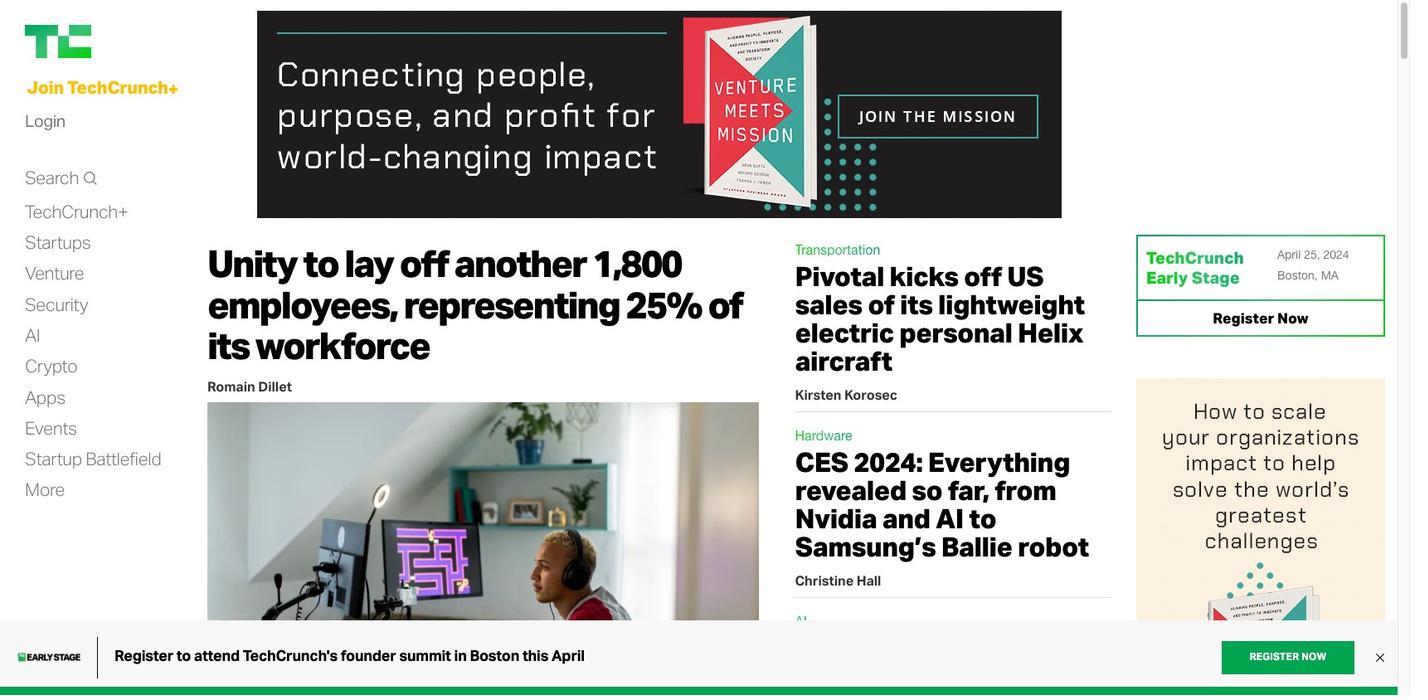 Task type: describe. For each thing, give the bounding box(es) containing it.
romain
[[207, 378, 255, 395]]

samsung's
[[795, 530, 936, 564]]

security link
[[25, 293, 88, 316]]

1 horizontal spatial ai link
[[795, 614, 807, 629]]

1 horizontal spatial techcrunch
[[1147, 247, 1244, 268]]

christine
[[795, 573, 854, 589]]

kirsten
[[795, 387, 842, 403]]

startup battlefield link
[[25, 447, 161, 470]]

ces
[[795, 445, 849, 479]]

register now
[[1213, 309, 1309, 327]]

pivotal
[[795, 259, 885, 293]]

startup battlefield
[[25, 447, 161, 470]]

helix
[[1018, 316, 1084, 350]]

april 25, 2024 boston, ma
[[1278, 248, 1350, 282]]

apps link
[[25, 385, 65, 409]]

apps
[[25, 385, 65, 408]]

2024
[[1324, 248, 1350, 261]]

far,
[[948, 473, 990, 507]]

startup
[[25, 447, 82, 470]]

more
[[25, 478, 65, 501]]

could
[[880, 631, 952, 665]]

off for us
[[964, 259, 1002, 293]]

everything
[[928, 445, 1070, 479]]

of inside unity to lay off another 1,800 employees, representing 25% of its workforce
[[708, 281, 743, 327]]

techcrunch early stage
[[1147, 247, 1244, 288]]

techcrunch+ link
[[25, 200, 128, 223]]

robot
[[1018, 530, 1089, 564]]

2024:
[[854, 445, 923, 479]]

kicks
[[890, 259, 959, 293]]

register now link
[[1137, 300, 1386, 337]]

representing
[[404, 281, 620, 327]]

so
[[912, 473, 943, 507]]

effectively
[[795, 659, 935, 693]]

dillet
[[258, 378, 292, 395]]

romain dillet
[[207, 378, 292, 395]]

1,800
[[592, 240, 682, 286]]

join
[[27, 76, 64, 98]]

sales
[[795, 287, 863, 321]]

personal
[[900, 316, 1013, 350]]

korosec
[[845, 387, 898, 403]]

nvidia
[[795, 501, 877, 535]]

ai for ai genai could make kyc effectively useless
[[795, 614, 807, 629]]

christine hall
[[795, 573, 882, 589]]

ai for ai
[[25, 324, 40, 346]]

events link
[[25, 416, 77, 440]]

lay
[[345, 240, 393, 286]]

kirsten korosec
[[795, 387, 898, 403]]

early
[[1147, 267, 1189, 288]]

+
[[168, 78, 178, 99]]

kirsten korosec link
[[795, 387, 898, 403]]

security
[[25, 293, 88, 315]]

genai
[[795, 631, 875, 665]]

techcrunch inside join techcrunch +
[[67, 76, 168, 98]]

login link
[[25, 106, 65, 136]]

of inside transportation pivotal kicks off us sales of its lightweight electric personal helix aircraft
[[868, 287, 895, 321]]

workforce
[[255, 322, 430, 368]]

revealed
[[795, 473, 907, 507]]

from
[[995, 473, 1057, 507]]

and
[[883, 501, 931, 535]]

christine hall link
[[795, 573, 882, 589]]

ma
[[1321, 269, 1339, 282]]



Task type: locate. For each thing, give the bounding box(es) containing it.
boston,
[[1278, 269, 1318, 282]]

crypto link
[[25, 354, 77, 378]]

another
[[454, 240, 586, 286]]

to inside hardware ces 2024: everything revealed so far, from nvidia and ai to samsung's ballie robot
[[969, 501, 997, 535]]

its right electric
[[900, 287, 933, 321]]

genai could make kyc effectively useless link
[[795, 631, 1087, 693]]

of right 25%
[[708, 281, 743, 327]]

ai inside ai genai could make kyc effectively useless
[[795, 614, 807, 629]]

techcrunch link
[[25, 25, 191, 58]]

login
[[25, 111, 65, 131]]

25,
[[1304, 248, 1321, 261]]

1 horizontal spatial to
[[969, 501, 997, 535]]

off
[[400, 240, 448, 286], [964, 259, 1002, 293]]

off inside transportation pivotal kicks off us sales of its lightweight electric personal helix aircraft
[[964, 259, 1002, 293]]

unity to lay off another 1,800 employees, representing 25% of its workforce
[[207, 240, 743, 368]]

0 horizontal spatial ai link
[[25, 324, 40, 347]]

1 vertical spatial ai
[[936, 501, 964, 535]]

transportation pivotal kicks off us sales of its lightweight electric personal helix aircraft
[[795, 242, 1085, 378]]

stage
[[1192, 267, 1240, 288]]

of right sales
[[868, 287, 895, 321]]

0 horizontal spatial of
[[708, 281, 743, 327]]

2 vertical spatial ai
[[795, 614, 807, 629]]

us
[[1007, 259, 1044, 293]]

0 vertical spatial its
[[900, 287, 933, 321]]

romain dillet link
[[207, 378, 292, 395]]

1 horizontal spatial of
[[868, 287, 895, 321]]

techcrunch
[[67, 76, 168, 98], [1147, 247, 1244, 268]]

electric
[[795, 316, 894, 350]]

0 horizontal spatial techcrunch
[[67, 76, 168, 98]]

of
[[708, 281, 743, 327], [868, 287, 895, 321]]

0 vertical spatial advertisement region
[[257, 11, 1062, 218]]

useless
[[940, 659, 1038, 693]]

employees,
[[207, 281, 397, 327]]

1 vertical spatial its
[[207, 322, 249, 368]]

0 horizontal spatial to
[[303, 240, 338, 286]]

hardware
[[795, 428, 853, 443]]

1 horizontal spatial off
[[964, 259, 1002, 293]]

search image
[[83, 170, 97, 186]]

0 vertical spatial ai
[[25, 324, 40, 346]]

make
[[957, 631, 1027, 665]]

unity to lay off another 1,800 employees, representing 25% of its workforce link
[[207, 240, 743, 368]]

25%
[[626, 281, 702, 327]]

join techcrunch +
[[27, 76, 178, 99]]

techcrunch+
[[25, 200, 128, 222]]

now
[[1278, 309, 1309, 327]]

aircraft
[[795, 344, 893, 378]]

0 vertical spatial to
[[303, 240, 338, 286]]

crypto
[[25, 354, 77, 377]]

ballie
[[942, 530, 1013, 564]]

1 vertical spatial techcrunch
[[1147, 247, 1244, 268]]

off left us
[[964, 259, 1002, 293]]

off for another
[[400, 240, 448, 286]]

off right lay
[[400, 240, 448, 286]]

kyc
[[1033, 631, 1087, 665]]

unity
[[207, 240, 297, 286]]

1 vertical spatial to
[[969, 501, 997, 535]]

to
[[303, 240, 338, 286], [969, 501, 997, 535]]

1 vertical spatial ai link
[[795, 614, 807, 629]]

1 horizontal spatial ai
[[795, 614, 807, 629]]

venture link
[[25, 262, 84, 285]]

1 horizontal spatial advertisement region
[[1137, 378, 1386, 695]]

startups
[[25, 231, 91, 253]]

0 horizontal spatial advertisement region
[[257, 11, 1062, 218]]

advertisement region
[[257, 11, 1062, 218], [1137, 378, 1386, 695]]

techcrunch image
[[25, 25, 91, 58]]

0 horizontal spatial ai
[[25, 324, 40, 346]]

its
[[900, 287, 933, 321], [207, 322, 249, 368]]

ces 2024: everything revealed so far, from nvidia and ai to samsung's ballie robot link
[[795, 445, 1089, 564]]

lightweight
[[938, 287, 1085, 321]]

1 horizontal spatial its
[[900, 287, 933, 321]]

1 vertical spatial advertisement region
[[1137, 378, 1386, 695]]

startups link
[[25, 231, 91, 254]]

2 horizontal spatial ai
[[936, 501, 964, 535]]

0 horizontal spatial off
[[400, 240, 448, 286]]

transportation
[[795, 242, 881, 257]]

pivotal kicks off us sales of its lightweight electric personal helix aircraft link
[[795, 259, 1085, 378]]

events
[[25, 416, 77, 439]]

its inside unity to lay off another 1,800 employees, representing 25% of its workforce
[[207, 322, 249, 368]]

off inside unity to lay off another 1,800 employees, representing 25% of its workforce
[[400, 240, 448, 286]]

search
[[25, 166, 79, 188]]

hardware ces 2024: everything revealed so far, from nvidia and ai to samsung's ballie robot
[[795, 428, 1089, 564]]

0 horizontal spatial its
[[207, 322, 249, 368]]

ai
[[25, 324, 40, 346], [936, 501, 964, 535], [795, 614, 807, 629]]

more link
[[25, 478, 65, 501]]

techcrunch down 'techcrunch' link
[[67, 76, 168, 98]]

its inside transportation pivotal kicks off us sales of its lightweight electric personal helix aircraft
[[900, 287, 933, 321]]

april
[[1278, 248, 1301, 261]]

ai link up genai
[[795, 614, 807, 629]]

venture
[[25, 262, 84, 284]]

ai genai could make kyc effectively useless
[[795, 614, 1087, 693]]

ai link up crypto
[[25, 324, 40, 347]]

hall
[[857, 573, 882, 589]]

transportation link
[[795, 242, 881, 257]]

register
[[1213, 309, 1275, 327]]

ai inside hardware ces 2024: everything revealed so far, from nvidia and ai to samsung's ballie robot
[[936, 501, 964, 535]]

techcrunch up register
[[1147, 247, 1244, 268]]

hardware link
[[795, 428, 853, 443]]

0 vertical spatial ai link
[[25, 324, 40, 347]]

to inside unity to lay off another 1,800 employees, representing 25% of its workforce
[[303, 240, 338, 286]]

0 vertical spatial techcrunch
[[67, 76, 168, 98]]

battlefield
[[86, 447, 161, 470]]

its up 'romain'
[[207, 322, 249, 368]]



Task type: vqa. For each thing, say whether or not it's contained in the screenshot.
'AI' to the left
yes



